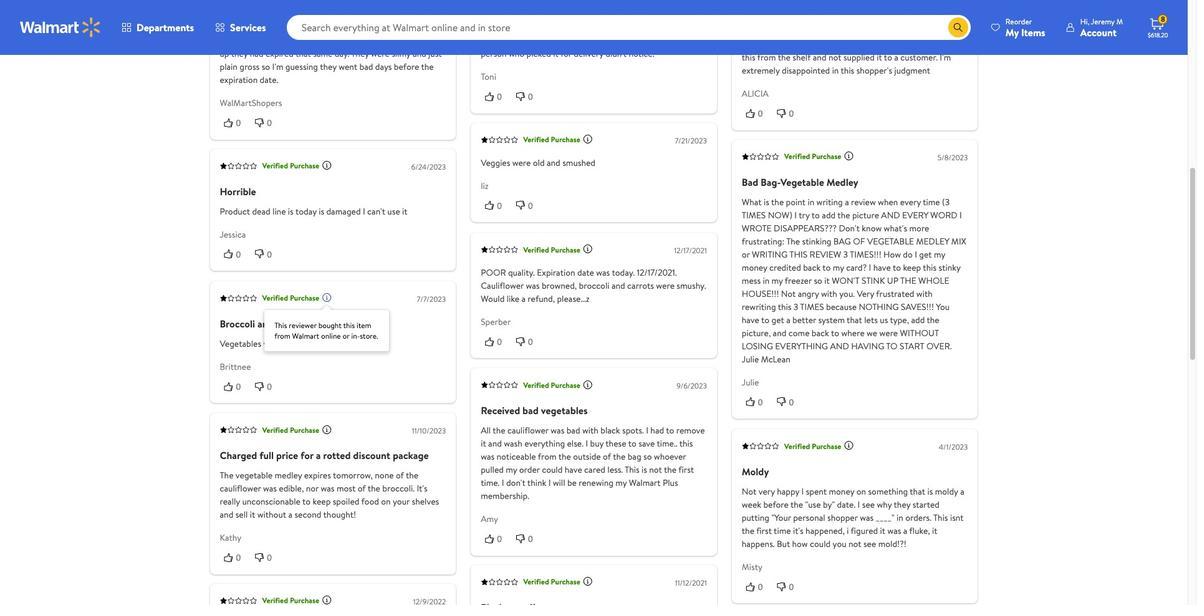Task type: vqa. For each thing, say whether or not it's contained in the screenshot.
The Smushed
yes



Task type: describe. For each thing, give the bounding box(es) containing it.
like
[[507, 292, 520, 305]]

0 horizontal spatial times
[[742, 209, 766, 222]]

smushy.
[[677, 279, 706, 292]]

on for moldy
[[857, 485, 866, 497]]

with inside all the cauliflower was bad with black spots. i had to remove it and wash everything else. i buy these to save time.. this was noticeable from the outside of the bag so whoever pulled my order could have cared less. this is not the first time. i don't think i will be renewing my walmart plus membership.
[[583, 424, 599, 437]]

was up pulled
[[481, 450, 495, 463]]

something
[[869, 485, 908, 497]]

hi, jeremy m account
[[1081, 16, 1123, 39]]

or inside this reviewer bought this item from walmart online or in-store.
[[343, 331, 350, 341]]

wrote
[[742, 222, 772, 235]]

happens.
[[742, 537, 775, 550]]

"your
[[772, 511, 791, 524]]

the down 'else.'
[[559, 450, 571, 463]]

0 vertical spatial rotted
[[530, 14, 557, 27]]

product
[[220, 205, 250, 218]]

and inside all the cauliflower was bad with black spots. i had to remove it and wash everything else. i buy these to save time.. this was noticeable from the outside of the bag so whoever pulled my order could have cared less. this is not the first time. i don't think i will be renewing my walmart plus membership.
[[488, 437, 502, 450]]

bought
[[319, 320, 342, 331]]

items
[[1022, 25, 1046, 39]]

from inside the cauliflower in the package is brown.  i am unable to provide this to my family and friends and will need to spend time getting a replacement.  shopper should have removed this from the shelf and not supplied it to a customer.  i'm extremely disappointed in this shopper's judgment
[[758, 51, 776, 63]]

mix
[[952, 235, 967, 248]]

bad inside ordered these for store pick up on 11-2-23 for next day pick up they had expired that same day. they were slimy and just plain gross so i'm guessing they went bad days before the expiration date.
[[360, 60, 373, 73]]

2 pick from the left
[[427, 34, 443, 47]]

to inside the vegetable medley expires tomorrow, none of the cauliflower was edible, nor was most of the broccoli. it's really unconscionable to keep spoiled food on your shelves and sell it without a second thought!
[[303, 495, 311, 508]]

in right disappointed
[[832, 64, 839, 77]]

and right old
[[547, 157, 561, 169]]

was up the figured
[[860, 511, 874, 524]]

time inside not very happy i spent money on something that is moldy a week before the "use by" date. i see why they started putting "your personal shopper was ____" in orders. this isnt the first time it's happened, i figured it was a fluke, it happens. but how could you not see mold!?!
[[774, 524, 791, 537]]

this inside all the cauliflower was bad with black spots. i had to remove it and wash everything else. i buy these to save time.. this was noticeable from the outside of the bag so whoever pulled my order could have cared less. this is not the first time. i don't think i will be renewing my walmart plus membership.
[[625, 463, 640, 476]]

first inside not very happy i spent money on something that is moldy a week before the "use by" date. i see why they started putting "your personal shopper was ____" in orders. this isnt the first time it's happened, i figured it was a fluke, it happens. but how could you not see mold!?!
[[757, 524, 772, 537]]

cared
[[585, 463, 606, 476]]

not inside all the cauliflower was bad with black spots. i had to remove it and wash everything else. i buy these to save time.. this was noticeable from the outside of the bag so whoever pulled my order could have cared less. this is not the first time. i don't think i will be renewing my walmart plus membership.
[[649, 463, 662, 476]]

to down should
[[884, 51, 893, 63]]

to down rewriting
[[762, 314, 770, 326]]

that inside ordered these for store pick up on 11-2-23 for next day pick up they had expired that same day. they were slimy and just plain gross so i'm guessing they went bad days before the expiration date.
[[296, 47, 311, 60]]

pulled
[[481, 463, 504, 476]]

brittnee
[[220, 360, 251, 373]]

and right family
[[836, 25, 850, 37]]

black inside rotten, full of black dots and grey fuzz. amazed that the person who picked it for delivery didn't notice.
[[536, 34, 555, 47]]

it inside rotten, full of black dots and grey fuzz. amazed that the person who picked it for delivery didn't notice.
[[553, 47, 559, 60]]

a down should
[[895, 51, 899, 63]]

picture
[[853, 209, 879, 222]]

date. inside not very happy i spent money on something that is moldy a week before the "use by" date. i see why they started putting "your personal shopper was ____" in orders. this isnt the first time it's happened, i figured it was a fluke, it happens. but how could you not see mold!?!
[[837, 498, 856, 511]]

bad
[[742, 175, 759, 189]]

5/8/2023
[[938, 152, 968, 163]]

0 vertical spatial they
[[231, 47, 248, 60]]

i up shopper at right bottom
[[858, 498, 860, 511]]

over.
[[927, 340, 952, 353]]

(3
[[943, 196, 950, 208]]

and inside poor quality. expiration date was today. 12/17/2021. cauliflower was browned, broccoli and carrots were smushy. would like a refund, please...z
[[612, 279, 625, 292]]

expired
[[220, 14, 253, 27]]

edible,
[[279, 482, 304, 495]]

you
[[936, 301, 950, 313]]

0 vertical spatial add
[[822, 209, 836, 222]]

disappointed
[[782, 64, 830, 77]]

most
[[337, 482, 356, 495]]

departments
[[137, 21, 194, 34]]

this down the supplied
[[841, 64, 855, 77]]

next
[[394, 34, 410, 47]]

1 horizontal spatial with
[[821, 288, 838, 300]]

vegetable
[[868, 235, 915, 248]]

i left try
[[795, 209, 797, 222]]

the up now)
[[772, 196, 784, 208]]

and inside ordered these for store pick up on 11-2-23 for next day pick up they had expired that same day. they were slimy and just plain gross so i'm guessing they went bad days before the expiration date.
[[413, 47, 426, 60]]

money inside what is the point in writing a review when every time (3 times now) i try to add the picture and every word i wrote disappears??? don't know what's more frustrating: the stinking bag of vegetable medley mix or writing this review 3 times!!! how do i get my money credited back to my card? i have to keep this stinky mess in my freezer so it won't stink up the whole house!!! not angry with you. very frustrated with rewriting this 3 times because nothing saves!!! you have to get a better system that lets us type, add the picture, and come back to where we were without losing everything and having to start over. julie mclean
[[742, 261, 768, 274]]

extremely
[[742, 64, 780, 77]]

to right need
[[931, 25, 939, 37]]

the down 'putting'
[[742, 524, 755, 537]]

my inside the cauliflower in the package is brown.  i am unable to provide this to my family and friends and will need to spend time getting a replacement.  shopper should have removed this from the shelf and not supplied it to a customer.  i'm extremely disappointed in this shopper's judgment
[[798, 25, 810, 37]]

first inside all the cauliflower was bad with black spots. i had to remove it and wash everything else. i buy these to save time.. this was noticeable from the outside of the bag so whoever pulled my order could have cared less. this is not the first time. i don't think i will be renewing my walmart plus membership.
[[679, 463, 694, 476]]

1 vertical spatial see
[[864, 537, 877, 550]]

went
[[339, 60, 358, 73]]

to up 'spend'
[[938, 12, 946, 24]]

verified for bad bag-vegetable medley
[[785, 151, 810, 162]]

1 vertical spatial they
[[320, 60, 337, 73]]

and up should
[[880, 25, 894, 37]]

it right use
[[402, 205, 408, 218]]

to up time..
[[666, 424, 675, 437]]

purchase for broccoli and cauliflower turning black
[[290, 293, 319, 303]]

julie inside what is the point in writing a review when every time (3 times now) i try to add the picture and every word i wrote disappears??? don't know what's more frustrating: the stinking bag of vegetable medley mix or writing this review 3 times!!! how do i get my money credited back to my card? i have to keep this stinky mess in my freezer so it won't stink up the whole house!!! not angry with you. very frustrated with rewriting this 3 times because nothing saves!!! you have to get a better system that lets us type, add the picture, and come back to where we were without losing everything and having to start over. julie mclean
[[742, 353, 759, 366]]

in inside not very happy i spent money on something that is moldy a week before the "use by" date. i see why they started putting "your personal shopper was ____" in orders. this isnt the first time it's happened, i figured it was a fluke, it happens. but how could you not see mold!?!
[[897, 511, 904, 524]]

from inside this reviewer bought this item from walmart online or in-store.
[[275, 331, 291, 341]]

m
[[1117, 16, 1123, 27]]

not inside what is the point in writing a review when every time (3 times now) i try to add the picture and every word i wrote disappears??? don't know what's more frustrating: the stinking bag of vegetable medley mix or writing this review 3 times!!! how do i get my money credited back to my card? i have to keep this stinky mess in my freezer so it won't stink up the whole house!!! not angry with you. very frustrated with rewriting this 3 times because nothing saves!!! you have to get a better system that lets us type, add the picture, and come back to where we were without losing everything and having to start over. julie mclean
[[781, 288, 796, 300]]

food
[[361, 495, 379, 508]]

credited
[[770, 261, 801, 274]]

i right do
[[915, 248, 918, 261]]

smushed
[[563, 157, 596, 169]]

a inside the vegetable medley expires tomorrow, none of the cauliflower was edible, nor was most of the broccoli. it's really unconscionable to keep spoiled food on your shelves and sell it without a second thought!
[[288, 508, 293, 521]]

it down ____"
[[880, 524, 886, 537]]

because
[[827, 301, 857, 313]]

i left can't
[[363, 205, 365, 218]]

vegetable
[[236, 469, 273, 482]]

toni
[[481, 70, 496, 83]]

1 vertical spatial back
[[812, 327, 830, 339]]

to down system
[[831, 327, 840, 339]]

from inside all the cauliflower was bad with black spots. i had to remove it and wash everything else. i buy these to save time.. this was noticeable from the outside of the bag so whoever pulled my order could have cared less. this is not the first time. i don't think i will be renewing my walmart plus membership.
[[538, 450, 557, 463]]

i right word
[[960, 209, 962, 222]]

that inside what is the point in writing a review when every time (3 times now) i try to add the picture and every word i wrote disappears??? don't know what's more frustrating: the stinking bag of vegetable medley mix or writing this review 3 times!!! how do i get my money credited back to my card? i have to keep this stinky mess in my freezer so it won't stink up the whole house!!! not angry with you. very frustrated with rewriting this 3 times because nothing saves!!! you have to get a better system that lets us type, add the picture, and come back to where we were without losing everything and having to start over. julie mclean
[[847, 314, 863, 326]]

1 vertical spatial and
[[831, 340, 849, 353]]

store
[[290, 34, 310, 47]]

my up won't
[[833, 261, 845, 274]]

1 vertical spatial rotted
[[323, 448, 351, 462]]

verified purchase information image for kathy
[[322, 424, 332, 434]]

dead
[[252, 205, 271, 218]]

could inside all the cauliflower was bad with black spots. i had to remove it and wash everything else. i buy these to save time.. this was noticeable from the outside of the bag so whoever pulled my order could have cared less. this is not the first time. i don't think i will be renewing my walmart plus membership.
[[542, 463, 563, 476]]

who
[[509, 47, 525, 60]]

everything
[[525, 437, 565, 450]]

verified purchase information image for misty
[[844, 440, 854, 450]]

online
[[321, 331, 341, 341]]

for right price
[[301, 448, 314, 462]]

should
[[882, 38, 907, 50]]

12/17/2021
[[674, 245, 707, 255]]

how
[[884, 248, 901, 261]]

to up "up"
[[893, 261, 901, 274]]

else.
[[567, 437, 584, 450]]

and up vegetables were spoiled
[[258, 317, 274, 330]]

on for expired
[[341, 34, 350, 47]]

time inside what is the point in writing a review when every time (3 times now) i try to add the picture and every word i wrote disappears??? don't know what's more frustrating: the stinking bag of vegetable medley mix or writing this review 3 times!!! how do i get my money credited back to my card? i have to keep this stinky mess in my freezer so it won't stink up the whole house!!! not angry with you. very frustrated with rewriting this 3 times because nothing saves!!! you have to get a better system that lets us type, add the picture, and come back to where we were without losing everything and having to start over. julie mclean
[[923, 196, 940, 208]]

expired
[[266, 47, 294, 60]]

cauliflower
[[481, 279, 524, 292]]

was up 'broccoli'
[[596, 266, 610, 279]]

the down the you
[[927, 314, 940, 326]]

amazed
[[629, 34, 659, 47]]

stinking
[[802, 235, 832, 248]]

the up it's
[[406, 469, 419, 482]]

my down credited
[[772, 275, 783, 287]]

on inside the vegetable medley expires tomorrow, none of the cauliflower was edible, nor was most of the broccoli. it's really unconscionable to keep spoiled food on your shelves and sell it without a second thought!
[[381, 495, 391, 508]]

for right 23
[[380, 34, 391, 47]]

verified for broccoli and cauliflower turning black
[[262, 293, 288, 303]]

was up unconscionable
[[263, 482, 277, 495]]

having
[[852, 340, 885, 353]]

1 vertical spatial add
[[912, 314, 925, 326]]

a left fluke,
[[904, 524, 908, 537]]

i right time.
[[502, 477, 504, 489]]

Walmart Site-Wide search field
[[287, 15, 971, 40]]

1 horizontal spatial get
[[920, 248, 932, 261]]

reorder
[[1006, 16, 1033, 27]]

none
[[375, 469, 394, 482]]

this
[[790, 248, 808, 261]]

0 vertical spatial up
[[329, 34, 339, 47]]

a up expires
[[316, 448, 321, 462]]

product dead line is today is damaged i can't use it
[[220, 205, 408, 218]]

received bad vegetables
[[481, 404, 588, 417]]

a right moldy
[[961, 485, 965, 497]]

walmart inside all the cauliflower was bad with black spots. i had to remove it and wash everything else. i buy these to save time.. this was noticeable from the outside of the bag so whoever pulled my order could have cared less. this is not the first time. i don't think i will be renewing my walmart plus membership.
[[629, 477, 661, 489]]

0 horizontal spatial 3
[[794, 301, 799, 313]]

was up everything
[[551, 424, 565, 437]]

wash
[[504, 437, 523, 450]]

this inside all the cauliflower was bad with black spots. i had to remove it and wash everything else. i buy these to save time.. this was noticeable from the outside of the bag so whoever pulled my order could have cared less. this is not the first time. i don't think i will be renewing my walmart plus membership.
[[680, 437, 693, 450]]

how
[[793, 537, 808, 550]]

that inside rotten, full of black dots and grey fuzz. amazed that the person who picked it for delivery didn't notice.
[[661, 34, 677, 47]]

had inside ordered these for store pick up on 11-2-23 for next day pick up they had expired that same day. they were slimy and just plain gross so i'm guessing they went bad days before the expiration date.
[[250, 47, 264, 60]]

0 horizontal spatial spoiled
[[284, 337, 311, 350]]

turning
[[326, 317, 358, 330]]

of up the food
[[358, 482, 366, 495]]

for up expired in the left of the page
[[277, 34, 288, 47]]

in up replacement.
[[801, 12, 808, 24]]

1 vertical spatial package
[[393, 448, 429, 462]]

shelves
[[412, 495, 439, 508]]

was right nor
[[321, 482, 335, 495]]

amy
[[481, 513, 498, 525]]

i up save
[[646, 424, 649, 437]]

and down replacement.
[[813, 51, 827, 63]]

the down getting
[[778, 51, 791, 63]]

purchase for bad bag-vegetable medley
[[812, 151, 842, 162]]

rotten, full of black dots and grey fuzz. amazed that the person who picked it for delivery didn't notice.
[[481, 34, 691, 60]]

renewing
[[579, 477, 614, 489]]

the up the food
[[368, 482, 380, 495]]

have up "stink"
[[874, 261, 891, 274]]

my down "less."
[[616, 477, 627, 489]]

was up refund,
[[526, 279, 540, 292]]

quality.
[[508, 266, 535, 279]]

to up getting
[[788, 25, 796, 37]]

$618.20
[[1148, 31, 1169, 39]]

Search search field
[[287, 15, 971, 40]]

it right fluke,
[[933, 524, 938, 537]]

liz
[[481, 180, 489, 192]]

purchase for charged full price for a rotted discount package
[[290, 425, 319, 435]]

it inside what is the point in writing a review when every time (3 times now) i try to add the picture and every word i wrote disappears??? don't know what's more frustrating: the stinking bag of vegetable medley mix or writing this review 3 times!!! how do i get my money credited back to my card? i have to keep this stinky mess in my freezer so it won't stink up the whole house!!! not angry with you. very frustrated with rewriting this 3 times because nothing saves!!! you have to get a better system that lets us type, add the picture, and come back to where we were without losing everything and having to start over. julie mclean
[[825, 275, 830, 287]]

verified purchase for received bad vegetables
[[523, 380, 581, 390]]

expiration
[[537, 266, 575, 279]]

have inside the cauliflower in the package is brown.  i am unable to provide this to my family and friends and will need to spend time getting a replacement.  shopper should have removed this from the shelf and not supplied it to a customer.  i'm extremely disappointed in this shopper's judgment
[[909, 38, 926, 50]]

is right line
[[288, 205, 294, 218]]

is inside not very happy i spent money on something that is moldy a week before the "use by" date. i see why they started putting "your personal shopper was ____" in orders. this isnt the first time it's happened, i figured it was a fluke, it happens. but how could you not see mold!?!
[[928, 485, 933, 497]]

4/1/2023
[[939, 441, 968, 452]]

the up family
[[810, 12, 823, 24]]

have up picture,
[[742, 314, 760, 326]]

all
[[481, 424, 491, 437]]

not inside not very happy i spent money on something that is moldy a week before the "use by" date. i see why they started putting "your personal shopper was ____" in orders. this isnt the first time it's happened, i figured it was a fluke, it happens. but how could you not see mold!?!
[[849, 537, 862, 550]]

started
[[913, 498, 940, 511]]

these inside ordered these for store pick up on 11-2-23 for next day pick up they had expired that same day. they were slimy and just plain gross so i'm guessing they went bad days before the expiration date.
[[254, 34, 275, 47]]

verified purchase for bad bag-vegetable medley
[[785, 151, 842, 162]]

they inside not very happy i spent money on something that is moldy a week before the "use by" date. i see why they started putting "your personal shopper was ____" in orders. this isnt the first time it's happened, i figured it was a fluke, it happens. but how could you not see mold!?!
[[894, 498, 911, 511]]

bad bag-vegetable medley
[[742, 175, 859, 189]]

the up plus
[[664, 463, 677, 476]]

i'm inside the cauliflower in the package is brown.  i am unable to provide this to my family and friends and will need to spend time getting a replacement.  shopper should have removed this from the shelf and not supplied it to a customer.  i'm extremely disappointed in this shopper's judgment
[[940, 51, 951, 63]]

i left spent
[[802, 485, 804, 497]]

11/10/2023
[[412, 425, 446, 436]]

the up "less."
[[613, 450, 626, 463]]

i right think
[[549, 477, 551, 489]]

these inside all the cauliflower was bad with black spots. i had to remove it and wash everything else. i buy these to save time.. this was noticeable from the outside of the bag so whoever pulled my order could have cared less. this is not the first time. i don't think i will be renewing my walmart plus membership.
[[606, 437, 627, 450]]

don't
[[506, 477, 526, 489]]

verified purchase information image up bought
[[322, 293, 332, 303]]

my up don't
[[506, 463, 517, 476]]

isnt
[[951, 511, 964, 524]]

the right "all"
[[493, 424, 506, 437]]

cauliflower up online
[[276, 317, 324, 330]]

services
[[230, 21, 266, 34]]

was up mold!?!
[[888, 524, 902, 537]]

item
[[357, 320, 371, 331]]

or inside what is the point in writing a review when every time (3 times now) i try to add the picture and every word i wrote disappears??? don't know what's more frustrating: the stinking bag of vegetable medley mix or writing this review 3 times!!! how do i get my money credited back to my card? i have to keep this stinky mess in my freezer so it won't stink up the whole house!!! not angry with you. very frustrated with rewriting this 3 times because nothing saves!!! you have to get a better system that lets us type, add the picture, and come back to where we were without losing everything and having to start over. julie mclean
[[742, 248, 750, 261]]

more
[[910, 222, 930, 235]]

is inside the cauliflower in the package is brown.  i am unable to provide this to my family and friends and will need to spend time getting a replacement.  shopper should have removed this from the shelf and not supplied it to a customer.  i'm extremely disappointed in this shopper's judgment
[[858, 12, 863, 24]]

fluke,
[[910, 524, 930, 537]]

buy
[[590, 437, 604, 450]]

walmartshopers
[[220, 97, 282, 109]]

verified purchase information image for amy
[[583, 379, 593, 389]]

would
[[481, 292, 505, 305]]

ordered
[[220, 34, 252, 47]]

services button
[[205, 12, 277, 42]]

a inside poor quality. expiration date was today. 12/17/2021. cauliflower was browned, broccoli and carrots were smushy. would like a refund, please...z
[[522, 292, 526, 305]]

shopper's
[[857, 64, 893, 77]]

verified purchase for horrible
[[262, 161, 319, 171]]

0 vertical spatial see
[[862, 498, 875, 511]]

2 julie from the top
[[742, 376, 759, 389]]

shopper
[[828, 511, 858, 524]]

were inside poor quality. expiration date was today. 12/17/2021. cauliflower was browned, broccoli and carrots were smushy. would like a refund, please...z
[[656, 279, 675, 292]]

not inside the cauliflower in the package is brown.  i am unable to provide this to my family and friends and will need to spend time getting a replacement.  shopper should have removed this from the shelf and not supplied it to a customer.  i'm extremely disappointed in this shopper's judgment
[[829, 51, 842, 63]]

account
[[1081, 25, 1117, 39]]

were left old
[[513, 157, 531, 169]]

it inside all the cauliflower was bad with black spots. i had to remove it and wash everything else. i buy these to save time.. this was noticeable from the outside of the bag so whoever pulled my order could have cared less. this is not the first time. i don't think i will be renewing my walmart plus membership.
[[481, 437, 486, 450]]

broccoli
[[220, 317, 255, 330]]

gross,
[[481, 14, 508, 27]]

cauliflower inside the cauliflower in the package is brown.  i am unable to provide this to my family and friends and will need to spend time getting a replacement.  shopper should have removed this from the shelf and not supplied it to a customer.  i'm extremely disappointed in this shopper's judgment
[[758, 12, 799, 24]]

it inside the vegetable medley expires tomorrow, none of the cauliflower was edible, nor was most of the broccoli. it's really unconscionable to keep spoiled food on your shelves and sell it without a second thought!
[[250, 508, 255, 521]]

1 vertical spatial get
[[772, 314, 785, 326]]

of inside rotten, full of black dots and grey fuzz. amazed that the person who picked it for delivery didn't notice.
[[525, 34, 533, 47]]

1 vertical spatial bad
[[523, 404, 539, 417]]

money inside not very happy i spent money on something that is moldy a week before the "use by" date. i see why they started putting "your personal shopper was ____" in orders. this isnt the first time it's happened, i figured it was a fluke, it happens. but how could you not see mold!?!
[[829, 485, 855, 497]]



Task type: locate. For each thing, give the bounding box(es) containing it.
plain
[[220, 60, 238, 73]]

add down writing
[[822, 209, 836, 222]]

dots
[[557, 34, 574, 47]]

verified purchase information image for liz
[[583, 134, 593, 144]]

will inside the cauliflower in the package is brown.  i am unable to provide this to my family and friends and will need to spend time getting a replacement.  shopper should have removed this from the shelf and not supplied it to a customer.  i'm extremely disappointed in this shopper's judgment
[[896, 25, 908, 37]]

1 vertical spatial will
[[553, 477, 565, 489]]

0 vertical spatial 3
[[844, 248, 848, 261]]

0 horizontal spatial this
[[275, 320, 287, 331]]

0 horizontal spatial time
[[742, 38, 759, 50]]

full inside rotten, full of black dots and grey fuzz. amazed that the person who picked it for delivery didn't notice.
[[511, 34, 523, 47]]

purchase for moldy
[[812, 440, 842, 451]]

black up 'picked'
[[536, 34, 555, 47]]

from up extremely
[[758, 51, 776, 63]]

0 vertical spatial get
[[920, 248, 932, 261]]

time inside the cauliflower in the package is brown.  i am unable to provide this to my family and friends and will need to spend time getting a replacement.  shopper should have removed this from the shelf and not supplied it to a customer.  i'm extremely disappointed in this shopper's judgment
[[742, 38, 759, 50]]

noticeable
[[497, 450, 536, 463]]

1 vertical spatial the
[[787, 235, 800, 248]]

vegetables were spoiled
[[220, 337, 311, 350]]

0 horizontal spatial walmart
[[292, 331, 319, 341]]

angry
[[798, 288, 819, 300]]

this up extremely
[[742, 51, 756, 63]]

verified for charged full price for a rotted discount package
[[262, 425, 288, 435]]

i'm down removed in the top right of the page
[[940, 51, 951, 63]]

1 horizontal spatial not
[[781, 288, 796, 300]]

frustrating:
[[742, 235, 785, 248]]

a left review
[[845, 196, 849, 208]]

word
[[931, 209, 958, 222]]

will inside all the cauliflower was bad with black spots. i had to remove it and wash everything else. i buy these to save time.. this was noticeable from the outside of the bag so whoever pulled my order could have cared less. this is not the first time. i don't think i will be renewing my walmart plus membership.
[[553, 477, 565, 489]]

spoiled inside the vegetable medley expires tomorrow, none of the cauliflower was edible, nor was most of the broccoli. it's really unconscionable to keep spoiled food on your shelves and sell it without a second thought!
[[333, 495, 360, 508]]

line
[[273, 205, 286, 218]]

to right try
[[812, 209, 820, 222]]

1 vertical spatial up
[[220, 47, 229, 60]]

it's
[[417, 482, 428, 495]]

carrots
[[628, 279, 654, 292]]

and up delivery
[[576, 34, 589, 47]]

the inside the vegetable medley expires tomorrow, none of the cauliflower was edible, nor was most of the broccoli. it's really unconscionable to keep spoiled food on your shelves and sell it without a second thought!
[[220, 469, 234, 482]]

first up happens.
[[757, 524, 772, 537]]

a left better
[[787, 314, 791, 326]]

0 horizontal spatial before
[[394, 60, 419, 73]]

0 vertical spatial back
[[803, 261, 821, 274]]

bad up 'else.'
[[567, 424, 580, 437]]

so inside ordered these for store pick up on 11-2-23 for next day pick up they had expired that same day. they were slimy and just plain gross so i'm guessing they went bad days before the expiration date.
[[262, 60, 270, 73]]

0 vertical spatial julie
[[742, 353, 759, 366]]

cauliflower inside the vegetable medley expires tomorrow, none of the cauliflower was edible, nor was most of the broccoli. it's really unconscionable to keep spoiled food on your shelves and sell it without a second thought!
[[220, 482, 261, 495]]

house!!!
[[742, 288, 779, 300]]

it up shopper's
[[877, 51, 882, 63]]

nor
[[306, 482, 319, 495]]

in up house!!!
[[763, 275, 770, 287]]

1 horizontal spatial this
[[625, 463, 640, 476]]

where
[[842, 327, 865, 339]]

it inside the cauliflower in the package is brown.  i am unable to provide this to my family and friends and will need to spend time getting a replacement.  shopper should have removed this from the shelf and not supplied it to a customer.  i'm extremely disappointed in this shopper's judgment
[[877, 51, 882, 63]]

the
[[810, 12, 823, 24], [678, 34, 691, 47], [778, 51, 791, 63], [421, 60, 434, 73], [772, 196, 784, 208], [838, 209, 851, 222], [927, 314, 940, 326], [493, 424, 506, 437], [559, 450, 571, 463], [613, 450, 626, 463], [664, 463, 677, 476], [406, 469, 419, 482], [368, 482, 380, 495], [791, 498, 803, 511], [742, 524, 755, 537]]

times down "angry"
[[800, 301, 824, 313]]

0 horizontal spatial date.
[[260, 73, 278, 86]]

1 horizontal spatial had
[[651, 424, 664, 437]]

1 vertical spatial first
[[757, 524, 772, 537]]

before
[[394, 60, 419, 73], [764, 498, 789, 511]]

3
[[844, 248, 848, 261], [794, 301, 799, 313]]

0 vertical spatial will
[[896, 25, 908, 37]]

1 vertical spatial had
[[651, 424, 664, 437]]

come
[[789, 327, 810, 339]]

this inside this reviewer bought this item from walmart online or in-store.
[[343, 320, 355, 331]]

2 horizontal spatial from
[[758, 51, 776, 63]]

0 horizontal spatial up
[[220, 47, 229, 60]]

the down just
[[421, 60, 434, 73]]

cauliflower up really
[[220, 482, 261, 495]]

have inside all the cauliflower was bad with black spots. i had to remove it and wash everything else. i buy these to save time.. this was noticeable from the outside of the bag so whoever pulled my order could have cared less. this is not the first time. i don't think i will be renewing my walmart plus membership.
[[565, 463, 582, 476]]

1 vertical spatial money
[[829, 485, 855, 497]]

1 vertical spatial julie
[[742, 376, 759, 389]]

will down am at the right top of page
[[896, 25, 908, 37]]

horrible
[[220, 185, 256, 198]]

2 horizontal spatial they
[[894, 498, 911, 511]]

cauliflower up "provide" at right top
[[758, 12, 799, 24]]

for
[[277, 34, 288, 47], [380, 34, 391, 47], [561, 47, 572, 60], [301, 448, 314, 462]]

bad down they
[[360, 60, 373, 73]]

verified purchase information image for julie
[[844, 151, 854, 161]]

0 horizontal spatial had
[[250, 47, 264, 60]]

customer.
[[901, 51, 938, 63]]

have
[[909, 38, 926, 50], [874, 261, 891, 274], [742, 314, 760, 326], [565, 463, 582, 476]]

verified for received bad vegetables
[[523, 380, 549, 390]]

0 horizontal spatial these
[[254, 34, 275, 47]]

get down rewriting
[[772, 314, 785, 326]]

it right sell
[[250, 508, 255, 521]]

1 horizontal spatial not
[[829, 51, 842, 63]]

verified for moldy
[[785, 440, 810, 451]]

verified purchase information image
[[583, 134, 593, 144], [844, 151, 854, 161], [322, 161, 332, 171], [322, 293, 332, 303]]

shopper
[[848, 38, 880, 50]]

keep inside what is the point in writing a review when every time (3 times now) i try to add the picture and every word i wrote disappears??? don't know what's more frustrating: the stinking bag of vegetable medley mix or writing this review 3 times!!! how do i get my money credited back to my card? i have to keep this stinky mess in my freezer so it won't stink up the whole house!!! not angry with you. very frustrated with rewriting this 3 times because nothing saves!!! you have to get a better system that lets us type, add the picture, and come back to where we were without losing everything and having to start over. julie mclean
[[903, 261, 921, 274]]

veggies
[[481, 157, 510, 169]]

1 vertical spatial full
[[260, 448, 274, 462]]

better
[[793, 314, 817, 326]]

store.
[[360, 331, 378, 341]]

we
[[867, 327, 878, 339]]

0 vertical spatial or
[[742, 248, 750, 261]]

verified purchase for broccoli and cauliflower turning black
[[262, 293, 319, 303]]

1 horizontal spatial up
[[329, 34, 339, 47]]

the inside ordered these for store pick up on 11-2-23 for next day pick up they had expired that same day. they were slimy and just plain gross so i'm guessing they went bad days before the expiration date.
[[421, 60, 434, 73]]

the inside the cauliflower in the package is brown.  i am unable to provide this to my family and friends and will need to spend time getting a replacement.  shopper should have removed this from the shelf and not supplied it to a customer.  i'm extremely disappointed in this shopper's judgment
[[742, 12, 756, 24]]

day
[[412, 34, 425, 47]]

my
[[1006, 25, 1019, 39]]

see down the figured
[[864, 537, 877, 550]]

is up friends
[[858, 12, 863, 24]]

1 vertical spatial could
[[810, 537, 831, 550]]

2-
[[361, 34, 369, 47]]

2 horizontal spatial with
[[917, 288, 933, 300]]

1 horizontal spatial pick
[[427, 34, 443, 47]]

don't
[[839, 222, 860, 235]]

2 vertical spatial time
[[774, 524, 791, 537]]

____"
[[876, 511, 895, 524]]

walmart left plus
[[629, 477, 661, 489]]

purchase for received bad vegetables
[[551, 380, 581, 390]]

not
[[781, 288, 796, 300], [742, 485, 757, 497]]

0 horizontal spatial so
[[262, 60, 270, 73]]

time up but
[[774, 524, 791, 537]]

alicia
[[742, 87, 769, 100]]

your
[[393, 495, 410, 508]]

1 vertical spatial or
[[343, 331, 350, 341]]

on inside ordered these for store pick up on 11-2-23 for next day pick up they had expired that same day. they were slimy and just plain gross so i'm guessing they went bad days before the expiration date.
[[341, 34, 350, 47]]

and down "today." at the right top
[[612, 279, 625, 292]]

7/21/2023
[[675, 135, 707, 146]]

before inside not very happy i spent money on something that is moldy a week before the "use by" date. i see why they started putting "your personal shopper was ____" in orders. this isnt the first time it's happened, i figured it was a fluke, it happens. but how could you not see mold!?!
[[764, 498, 789, 511]]

they right 'why'
[[894, 498, 911, 511]]

2 vertical spatial so
[[644, 450, 652, 463]]

times
[[742, 209, 766, 222], [800, 301, 824, 313]]

1 vertical spatial from
[[275, 331, 291, 341]]

the for the cauliflower in the package is brown.  i am unable to provide this to my family and friends and will need to spend time getting a replacement.  shopper should have removed this from the shelf and not supplied it to a customer.  i'm extremely disappointed in this shopper's judgment
[[742, 12, 756, 24]]

could up think
[[542, 463, 563, 476]]

1 horizontal spatial spoiled
[[333, 495, 360, 508]]

broccoli and cauliflower turning black
[[220, 317, 384, 330]]

before down slimy
[[394, 60, 419, 73]]

1 horizontal spatial money
[[829, 485, 855, 497]]

1 horizontal spatial rotted
[[530, 14, 557, 27]]

to down spots.
[[629, 437, 637, 450]]

of up "less."
[[603, 450, 611, 463]]

pick up same
[[312, 34, 327, 47]]

this right rewriting
[[778, 301, 792, 313]]

judgment
[[895, 64, 931, 77]]

bag-
[[761, 175, 781, 189]]

this up getting
[[773, 25, 786, 37]]

1 horizontal spatial will
[[896, 25, 908, 37]]

moldy
[[935, 485, 959, 497]]

1 pick from the left
[[312, 34, 327, 47]]

black inside all the cauliflower was bad with black spots. i had to remove it and wash everything else. i buy these to save time.. this was noticeable from the outside of the bag so whoever pulled my order could have cared less. this is not the first time. i don't think i will be renewing my walmart plus membership.
[[601, 424, 620, 437]]

0 vertical spatial date.
[[260, 73, 278, 86]]

this inside this reviewer bought this item from walmart online or in-store.
[[275, 320, 287, 331]]

verified for horrible
[[262, 161, 288, 171]]

1 vertical spatial not
[[742, 485, 757, 497]]

happy
[[777, 485, 800, 497]]

1 horizontal spatial 3
[[844, 248, 848, 261]]

package inside the cauliflower in the package is brown.  i am unable to provide this to my family and friends and will need to spend time getting a replacement.  shopper should have removed this from the shelf and not supplied it to a customer.  i'm extremely disappointed in this shopper's judgment
[[825, 12, 856, 24]]

the up don't
[[838, 209, 851, 222]]

on inside not very happy i spent money on something that is moldy a week before the "use by" date. i see why they started putting "your personal shopper was ____" in orders. this isnt the first time it's happened, i figured it was a fluke, it happens. but how could you not see mold!?!
[[857, 485, 866, 497]]

a right like
[[522, 292, 526, 305]]

0 vertical spatial had
[[250, 47, 264, 60]]

back
[[803, 261, 821, 274], [812, 327, 830, 339]]

this down remove
[[680, 437, 693, 450]]

half
[[511, 14, 527, 27]]

0 horizontal spatial full
[[260, 448, 274, 462]]

0 vertical spatial not
[[781, 288, 796, 300]]

0 horizontal spatial i'm
[[272, 60, 283, 73]]

days
[[375, 60, 392, 73]]

that inside not very happy i spent money on something that is moldy a week before the "use by" date. i see why they started putting "your personal shopper was ____" in orders. this isnt the first time it's happened, i figured it was a fluke, it happens. but how could you not see mold!?!
[[910, 485, 926, 497]]

i inside the cauliflower in the package is brown.  i am unable to provide this to my family and friends and will need to spend time getting a replacement.  shopper should have removed this from the shelf and not supplied it to a customer.  i'm extremely disappointed in this shopper's judgment
[[893, 12, 895, 24]]

1 vertical spatial not
[[649, 463, 662, 476]]

2 vertical spatial bad
[[567, 424, 580, 437]]

my down medley
[[934, 248, 946, 261]]

0 vertical spatial keep
[[903, 261, 921, 274]]

0 horizontal spatial not
[[742, 485, 757, 497]]

date. up shopper at right bottom
[[837, 498, 856, 511]]

full for rotten,
[[511, 34, 523, 47]]

verified purchase information image for jessica
[[322, 161, 332, 171]]

delivery
[[574, 47, 604, 60]]

full up who
[[511, 34, 523, 47]]

i left buy
[[586, 437, 588, 450]]

walmart image
[[20, 17, 101, 37]]

0 vertical spatial this
[[275, 320, 287, 331]]

23
[[369, 34, 378, 47]]

and inside the vegetable medley expires tomorrow, none of the cauliflower was edible, nor was most of the broccoli. it's really unconscionable to keep spoiled food on your shelves and sell it without a second thought!
[[220, 508, 233, 521]]

friends
[[852, 25, 878, 37]]

slimy
[[392, 47, 411, 60]]

back down this
[[803, 261, 821, 274]]

0 horizontal spatial the
[[220, 469, 234, 482]]

not inside not very happy i spent money on something that is moldy a week before the "use by" date. i see why they started putting "your personal shopper was ____" in orders. this isnt the first time it's happened, i figured it was a fluke, it happens. but how could you not see mold!?!
[[742, 485, 757, 497]]

add
[[822, 209, 836, 222], [912, 314, 925, 326]]

is inside all the cauliflower was bad with black spots. i had to remove it and wash everything else. i buy these to save time.. this was noticeable from the outside of the bag so whoever pulled my order could have cared less. this is not the first time. i don't think i will be renewing my walmart plus membership.
[[642, 463, 647, 476]]

point
[[786, 196, 806, 208]]

full for charged
[[260, 448, 274, 462]]

were up to
[[880, 327, 898, 339]]

that right amazed
[[661, 34, 677, 47]]

date. down expired in the left of the page
[[260, 73, 278, 86]]

were inside what is the point in writing a review when every time (3 times now) i try to add the picture and every word i wrote disappears??? don't know what's more frustrating: the stinking bag of vegetable medley mix or writing this review 3 times!!! how do i get my money credited back to my card? i have to keep this stinky mess in my freezer so it won't stink up the whole house!!! not angry with you. very frustrated with rewriting this 3 times because nothing saves!!! you have to get a better system that lets us type, add the picture, and come back to where we were without losing everything and having to start over. julie mclean
[[880, 327, 898, 339]]

the down happy
[[791, 498, 803, 511]]

were inside ordered these for store pick up on 11-2-23 for next day pick up they had expired that same day. they were slimy and just plain gross so i'm guessing they went bad days before the expiration date.
[[371, 47, 390, 60]]

full
[[511, 34, 523, 47], [260, 448, 274, 462]]

1 horizontal spatial time
[[774, 524, 791, 537]]

to down review
[[823, 261, 831, 274]]

poor quality. expiration date was today. 12/17/2021. cauliflower was browned, broccoli and carrots were smushy. would like a refund, please...z
[[481, 266, 706, 305]]

the
[[901, 275, 917, 287]]

2 horizontal spatial on
[[857, 485, 866, 497]]

review
[[810, 248, 842, 261]]

so inside what is the point in writing a review when every time (3 times now) i try to add the picture and every word i wrote disappears??? don't know what's more frustrating: the stinking bag of vegetable medley mix or writing this review 3 times!!! how do i get my money credited back to my card? i have to keep this stinky mess in my freezer so it won't stink up the whole house!!! not angry with you. very frustrated with rewriting this 3 times because nothing saves!!! you have to get a better system that lets us type, add the picture, and come back to where we were without losing everything and having to start over. julie mclean
[[814, 275, 823, 287]]

time down "provide" at right top
[[742, 38, 759, 50]]

that up started
[[910, 485, 926, 497]]

verified
[[523, 135, 549, 145], [785, 151, 810, 162], [262, 161, 288, 171], [523, 244, 549, 255], [262, 293, 288, 303], [523, 380, 549, 390], [262, 425, 288, 435], [785, 440, 810, 451], [523, 577, 549, 588]]

they
[[351, 47, 369, 60]]

6/24/2023
[[411, 162, 446, 172]]

2 horizontal spatial not
[[849, 537, 862, 550]]

purchase
[[551, 135, 581, 145], [812, 151, 842, 162], [290, 161, 319, 171], [551, 244, 581, 255], [290, 293, 319, 303], [551, 380, 581, 390], [290, 425, 319, 435], [812, 440, 842, 451], [551, 577, 581, 588]]

writing
[[752, 248, 788, 261]]

1 horizontal spatial on
[[381, 495, 391, 508]]

in up try
[[808, 196, 815, 208]]

could
[[542, 463, 563, 476], [810, 537, 831, 550]]

this up whole
[[923, 261, 937, 274]]

1 vertical spatial black
[[361, 317, 384, 330]]

1 vertical spatial keep
[[313, 495, 331, 508]]

bad inside all the cauliflower was bad with black spots. i had to remove it and wash everything else. i buy these to save time.. this was noticeable from the outside of the bag so whoever pulled my order could have cared less. this is not the first time. i don't think i will be renewing my walmart plus membership.
[[567, 424, 580, 437]]

rotted
[[530, 14, 557, 27], [323, 448, 351, 462]]

walmart inside this reviewer bought this item from walmart online or in-store.
[[292, 331, 319, 341]]

2 vertical spatial black
[[601, 424, 620, 437]]

1 vertical spatial times
[[800, 301, 824, 313]]

use
[[388, 205, 400, 218]]

from down everything
[[538, 450, 557, 463]]

1 horizontal spatial and
[[882, 209, 901, 222]]

could inside not very happy i spent money on something that is moldy a week before the "use by" date. i see why they started putting "your personal shopper was ____" in orders. this isnt the first time it's happened, i figured it was a fluke, it happens. but how could you not see mold!?!
[[810, 537, 831, 550]]

i'm inside ordered these for store pick up on 11-2-23 for next day pick up they had expired that same day. they were slimy and just plain gross so i'm guessing they went bad days before the expiration date.
[[272, 60, 283, 73]]

of up broccoli.
[[396, 469, 404, 482]]

were right vegetables
[[264, 337, 282, 350]]

0 vertical spatial package
[[825, 12, 856, 24]]

not down the i
[[849, 537, 862, 550]]

0 vertical spatial times
[[742, 209, 766, 222]]

it left won't
[[825, 275, 830, 287]]

all the cauliflower was bad with black spots. i had to remove it and wash everything else. i buy these to save time.. this was noticeable from the outside of the bag so whoever pulled my order could have cared less. this is not the first time. i don't think i will be renewing my walmart plus membership.
[[481, 424, 705, 502]]

i up "stink"
[[869, 261, 872, 274]]

this left item
[[343, 320, 355, 331]]

spend
[[941, 25, 964, 37]]

0 vertical spatial money
[[742, 261, 768, 274]]

1 vertical spatial time
[[923, 196, 940, 208]]

browned,
[[542, 279, 577, 292]]

7/7/2023
[[417, 294, 446, 304]]

kathy
[[220, 531, 242, 544]]

0 horizontal spatial add
[[822, 209, 836, 222]]

medley
[[275, 469, 302, 482]]

had inside all the cauliflower was bad with black spots. i had to remove it and wash everything else. i buy these to save time.. this was noticeable from the outside of the bag so whoever pulled my order could have cared less. this is not the first time. i don't think i will be renewing my walmart plus membership.
[[651, 424, 664, 437]]

this inside not very happy i spent money on something that is moldy a week before the "use by" date. i see why they started putting "your personal shopper was ____" in orders. this isnt the first time it's happened, i figured it was a fluke, it happens. but how could you not see mold!?!
[[934, 511, 948, 524]]

type,
[[890, 314, 909, 326]]

on
[[341, 34, 350, 47], [857, 485, 866, 497], [381, 495, 391, 508]]

with up buy
[[583, 424, 599, 437]]

full left price
[[260, 448, 274, 462]]

0 horizontal spatial money
[[742, 261, 768, 274]]

had up "gross"
[[250, 47, 264, 60]]

the up "provide" at right top
[[742, 12, 756, 24]]

0 horizontal spatial get
[[772, 314, 785, 326]]

spoiled down reviewer
[[284, 337, 311, 350]]

of inside all the cauliflower was bad with black spots. i had to remove it and wash everything else. i buy these to save time.. this was noticeable from the outside of the bag so whoever pulled my order could have cared less. this is not the first time. i don't think i will be renewing my walmart plus membership.
[[603, 450, 611, 463]]

unable
[[911, 12, 936, 24]]

0 vertical spatial these
[[254, 34, 275, 47]]

getting
[[761, 38, 789, 50]]

and down "all"
[[488, 437, 502, 450]]

unconscionable
[[242, 495, 301, 508]]

broccoli
[[579, 279, 610, 292]]

2 horizontal spatial time
[[923, 196, 940, 208]]

1 vertical spatial spoiled
[[333, 495, 360, 508]]

11-
[[352, 34, 361, 47]]

0 vertical spatial black
[[536, 34, 555, 47]]

black up buy
[[601, 424, 620, 437]]

or left in-
[[343, 331, 350, 341]]

and inside what is the point in writing a review when every time (3 times now) i try to add the picture and every word i wrote disappears??? don't know what's more frustrating: the stinking bag of vegetable medley mix or writing this review 3 times!!! how do i get my money credited back to my card? i have to keep this stinky mess in my freezer so it won't stink up the whole house!!! not angry with you. very frustrated with rewriting this 3 times because nothing saves!!! you have to get a better system that lets us type, add the picture, and come back to where we were without losing everything and having to start over. julie mclean
[[773, 327, 787, 339]]

0 vertical spatial bad
[[360, 60, 373, 73]]

0 vertical spatial walmart
[[292, 331, 319, 341]]

for inside rotten, full of black dots and grey fuzz. amazed that the person who picked it for delivery didn't notice.
[[561, 47, 572, 60]]

and inside rotten, full of black dots and grey fuzz. amazed that the person who picked it for delivery didn't notice.
[[576, 34, 589, 47]]

0 vertical spatial not
[[829, 51, 842, 63]]

do
[[903, 248, 913, 261]]

1 horizontal spatial or
[[742, 248, 750, 261]]

today.
[[612, 266, 635, 279]]

bad right received
[[523, 404, 539, 417]]

0 vertical spatial so
[[262, 60, 270, 73]]

3 down bag
[[844, 248, 848, 261]]

2 horizontal spatial black
[[601, 424, 620, 437]]

so inside all the cauliflower was bad with black spots. i had to remove it and wash everything else. i buy these to save time.. this was noticeable from the outside of the bag so whoever pulled my order could have cared less. this is not the first time. i don't think i will be renewing my walmart plus membership.
[[644, 450, 652, 463]]

0 horizontal spatial black
[[361, 317, 384, 330]]

cauliflower inside all the cauliflower was bad with black spots. i had to remove it and wash everything else. i buy these to save time.. this was noticeable from the outside of the bag so whoever pulled my order could have cared less. this is not the first time. i don't think i will be renewing my walmart plus membership.
[[508, 424, 549, 437]]

0 horizontal spatial rotted
[[323, 448, 351, 462]]

1 julie from the top
[[742, 353, 759, 366]]

the inside what is the point in writing a review when every time (3 times now) i try to add the picture and every word i wrote disappears??? don't know what's more frustrating: the stinking bag of vegetable medley mix or writing this review 3 times!!! how do i get my money credited back to my card? i have to keep this stinky mess in my freezer so it won't stink up the whole house!!! not angry with you. very frustrated with rewriting this 3 times because nothing saves!!! you have to get a better system that lets us type, add the picture, and come back to where we were without losing everything and having to start over. julie mclean
[[787, 235, 800, 248]]

the down the charged
[[220, 469, 234, 482]]

date. inside ordered these for store pick up on 11-2-23 for next day pick up they had expired that same day. they were slimy and just plain gross so i'm guessing they went bad days before the expiration date.
[[260, 73, 278, 86]]

verified purchase information image for sperber
[[583, 244, 593, 254]]

0 vertical spatial first
[[679, 463, 694, 476]]

guessing
[[286, 60, 318, 73]]

2 horizontal spatial so
[[814, 275, 823, 287]]

i left am at the right top of page
[[893, 12, 895, 24]]

rewriting
[[742, 301, 776, 313]]

before inside ordered these for store pick up on 11-2-23 for next day pick up they had expired that same day. they were slimy and just plain gross so i'm guessing they went bad days before the expiration date.
[[394, 60, 419, 73]]

will left be
[[553, 477, 565, 489]]

1 horizontal spatial these
[[606, 437, 627, 450]]

search icon image
[[954, 22, 964, 32]]

time left (3
[[923, 196, 940, 208]]

won't
[[832, 275, 860, 287]]

verified purchase for charged full price for a rotted discount package
[[262, 425, 319, 435]]

a up 'shelf'
[[791, 38, 795, 50]]

0 vertical spatial time
[[742, 38, 759, 50]]

spent
[[806, 485, 827, 497]]

spoiled down most
[[333, 495, 360, 508]]

the for the vegetable medley expires tomorrow, none of the cauliflower was edible, nor was most of the broccoli. it's really unconscionable to keep spoiled food on your shelves and sell it without a second thought!
[[220, 469, 234, 482]]

to up second
[[303, 495, 311, 508]]

that up guessing
[[296, 47, 311, 60]]

from
[[758, 51, 776, 63], [275, 331, 291, 341], [538, 450, 557, 463]]

0 horizontal spatial will
[[553, 477, 565, 489]]

money up mess
[[742, 261, 768, 274]]

thought!
[[323, 508, 356, 521]]

0 vertical spatial before
[[394, 60, 419, 73]]

see left 'why'
[[862, 498, 875, 511]]

purchase for horrible
[[290, 161, 319, 171]]

is inside what is the point in writing a review when every time (3 times now) i try to add the picture and every word i wrote disappears??? don't know what's more frustrating: the stinking bag of vegetable medley mix or writing this review 3 times!!! how do i get my money credited back to my card? i have to keep this stinky mess in my freezer so it won't stink up the whole house!!! not angry with you. very frustrated with rewriting this 3 times because nothing saves!!! you have to get a better system that lets us type, add the picture, and come back to where we were without losing everything and having to start over. julie mclean
[[764, 196, 770, 208]]

times down 'what'
[[742, 209, 766, 222]]

charged full price for a rotted discount package
[[220, 448, 429, 462]]

the inside rotten, full of black dots and grey fuzz. amazed that the person who picked it for delivery didn't notice.
[[678, 34, 691, 47]]

verified purchase information image
[[583, 244, 593, 254], [583, 379, 593, 389], [322, 424, 332, 434], [844, 440, 854, 450], [583, 577, 593, 587], [322, 596, 332, 605]]

these right buy
[[606, 437, 627, 450]]

from down broccoli and cauliflower turning black
[[275, 331, 291, 341]]

get down medley
[[920, 248, 932, 261]]

0 vertical spatial the
[[742, 12, 756, 24]]

notice.
[[629, 47, 655, 60]]

0 vertical spatial full
[[511, 34, 523, 47]]

is right today
[[319, 205, 324, 218]]

verified purchase for moldy
[[785, 440, 842, 451]]

expiration
[[220, 73, 258, 86]]

brown.
[[865, 12, 891, 24]]

1 horizontal spatial from
[[538, 450, 557, 463]]

2 horizontal spatial bad
[[567, 424, 580, 437]]

keep inside the vegetable medley expires tomorrow, none of the cauliflower was edible, nor was most of the broccoli. it's really unconscionable to keep spoiled food on your shelves and sell it without a second thought!
[[313, 495, 331, 508]]



